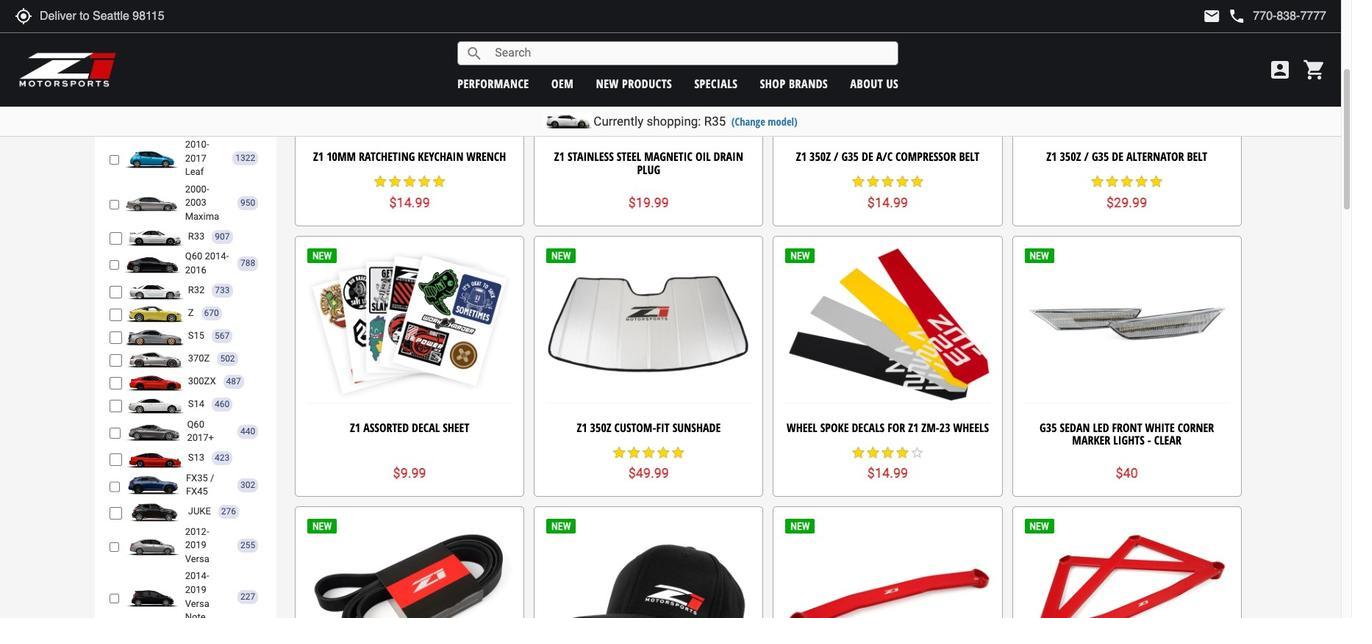 Task type: locate. For each thing, give the bounding box(es) containing it.
r35
[[704, 114, 726, 129]]

currently shopping: r35 (change model)
[[594, 114, 798, 129]]

2023 nissan z image
[[126, 304, 184, 323]]

2019 up note
[[185, 585, 207, 596]]

0 horizontal spatial g35
[[842, 149, 859, 165]]

search
[[466, 44, 483, 62]]

de left a/c on the top of page
[[862, 149, 873, 165]]

$14.99 inside star star star star star_border $14.99
[[868, 466, 908, 481]]

null image
[[123, 149, 181, 168], [126, 327, 184, 346], [123, 537, 181, 556], [123, 588, 181, 607]]

zm-
[[922, 420, 940, 436]]

0 horizontal spatial /
[[210, 473, 214, 484]]

sheet
[[443, 420, 469, 436]]

670
[[204, 308, 219, 318]]

q60
[[185, 251, 202, 262], [187, 419, 204, 430]]

q60 inside q60 2014- 2016
[[185, 251, 202, 262]]

None checkbox
[[109, 6, 122, 19], [109, 75, 122, 87], [109, 154, 119, 166], [109, 259, 119, 272], [109, 309, 122, 321], [109, 332, 122, 344], [109, 377, 122, 390], [109, 481, 120, 493], [109, 541, 119, 554], [109, 6, 122, 19], [109, 75, 122, 87], [109, 154, 119, 166], [109, 259, 119, 272], [109, 309, 122, 321], [109, 332, 122, 344], [109, 377, 122, 390], [109, 481, 120, 493], [109, 541, 119, 554]]

502
[[220, 354, 235, 364]]

2019
[[185, 540, 207, 551], [185, 585, 207, 596]]

$14.99 down wheel spoke decals for z1 zm-23 wheels
[[868, 466, 908, 481]]

g35 for a/c
[[842, 149, 859, 165]]

white
[[1145, 420, 1175, 436]]

lights
[[1114, 433, 1145, 449]]

1 belt from the left
[[959, 149, 980, 165]]

juke
[[188, 506, 211, 517]]

1 vertical spatial 2014-
[[185, 571, 209, 582]]

$14.99 down the z1 10mm ratcheting keychain wrench
[[389, 195, 430, 210]]

g35 up star star star star star $29.99
[[1092, 149, 1109, 165]]

0 horizontal spatial star star star star star $14.99
[[373, 174, 446, 210]]

z1 stainless steel magnetic oil drain plug
[[554, 149, 743, 178]]

about
[[851, 75, 883, 92]]

/ left alternator
[[1084, 149, 1089, 165]]

nissan skyline coupe sedan r33 gtr gt-r bcnr33 enr33 enr33 gts-t gtst gts awd attesa 1995 1996 1997 1998 rb20det rb25de image
[[126, 228, 184, 247]]

1 de from the left
[[862, 149, 873, 165]]

$19.99
[[629, 195, 669, 210]]

(change
[[732, 115, 765, 129]]

2014- inside 2014- 2019 versa note
[[185, 571, 209, 582]]

z1 for z1 10mm ratcheting keychain wrench
[[313, 149, 324, 165]]

wheel
[[787, 420, 818, 436]]

350z for z1 350z / g35 de alternator belt
[[1060, 149, 1081, 165]]

nissan skyline coupe sedan r32 gtr gt-r bnr32 hcr32 hnr32 er32 hr32 fr32 gts-4 gts4 gts-t gtst gts image
[[126, 281, 184, 300]]

2 2019 from the top
[[185, 585, 207, 596]]

versa up note
[[185, 598, 209, 609]]

1 versa from the top
[[185, 554, 209, 565]]

star star star star star $14.99 for g35
[[851, 174, 925, 210]]

2000- 2003 maxima
[[185, 184, 219, 222]]

fit
[[656, 420, 670, 436]]

z1 inside z1 stainless steel magnetic oil drain plug
[[554, 149, 565, 165]]

g37
[[188, 96, 205, 107]]

mail
[[1203, 7, 1221, 25]]

g35 for alternator
[[1092, 149, 1109, 165]]

None checkbox
[[109, 29, 122, 42], [109, 52, 122, 64], [109, 97, 122, 110], [109, 199, 119, 211], [109, 232, 122, 245], [109, 286, 122, 299], [109, 354, 122, 367], [109, 400, 122, 413], [109, 427, 121, 439], [109, 454, 122, 466], [109, 508, 122, 520], [109, 593, 119, 605], [109, 29, 122, 42], [109, 52, 122, 64], [109, 97, 122, 110], [109, 199, 119, 211], [109, 232, 122, 245], [109, 286, 122, 299], [109, 354, 122, 367], [109, 400, 122, 413], [109, 427, 121, 439], [109, 454, 122, 466], [109, 508, 122, 520], [109, 593, 119, 605]]

shopping_cart link
[[1299, 58, 1327, 82]]

0 vertical spatial q60
[[185, 251, 202, 262]]

my_location
[[15, 7, 32, 25]]

versa
[[185, 554, 209, 565], [185, 598, 209, 609]]

corner
[[1178, 420, 1214, 436]]

1 horizontal spatial /
[[834, 149, 839, 165]]

950
[[240, 198, 255, 208]]

460
[[215, 399, 230, 410]]

440
[[240, 426, 255, 436]]

2 de from the left
[[1112, 149, 1124, 165]]

star star star star star $14.99 down the z1 10mm ratcheting keychain wrench
[[373, 174, 446, 210]]

z1 for z1 350z / g35 de a/c compressor belt
[[796, 149, 807, 165]]

1 star star star star star $14.99 from the left
[[373, 174, 446, 210]]

star star star star star $49.99
[[612, 445, 686, 481]]

1322
[[236, 153, 255, 163]]

oil
[[696, 149, 711, 165]]

2014-
[[205, 251, 229, 262], [185, 571, 209, 582]]

/ right the fx35
[[210, 473, 214, 484]]

belt right compressor
[[959, 149, 980, 165]]

new products link
[[596, 75, 672, 92]]

nissan 240sx silvia zenki kouki s14 1995 1996 1997 1998 1999 ka24de ka24det sr20det rb26dett z1 motorsports image
[[126, 395, 184, 414]]

nissan maxima a33b 2000 2001 2002 2003 image
[[123, 194, 181, 213]]

2010- 2017 leaf
[[185, 139, 209, 177]]

(change model) link
[[732, 115, 798, 129]]

nissan 350z z33 2003 2004 2005 2006 2007 2008 2009 vq35de 3.5l revup rev up vq35hr nismo z1 motorsports image
[[126, 24, 184, 43]]

350z for z1 350z / g35 de a/c compressor belt
[[810, 149, 831, 165]]

null image down nissan juke 2011 2012 2013 2014 2015 2016 2017 vr38dett hr15de mr16ddt hr16de z1 motorsports image
[[123, 537, 181, 556]]

fx45
[[186, 486, 208, 497]]

q60 up 2017+
[[187, 419, 204, 430]]

infiniti fx35 fx45 2003 2004 2005 2006 2007 2008 2009 2010 2011 2012 2013 vq35de vq35hr vk45de vk45dd z1 motorsports image
[[124, 476, 182, 495]]

0 vertical spatial 2019
[[185, 540, 207, 551]]

2014- 2019 versa note
[[185, 571, 209, 618]]

q60 inside q60 2017+
[[187, 419, 204, 430]]

g35 left a/c on the top of page
[[842, 149, 859, 165]]

0 vertical spatial versa
[[185, 554, 209, 565]]

2 horizontal spatial g35
[[1092, 149, 1109, 165]]

2 versa from the top
[[185, 598, 209, 609]]

wrench
[[467, 149, 506, 165]]

q60 up 2016
[[185, 251, 202, 262]]

1 2019 from the top
[[185, 540, 207, 551]]

2014- down 2012- 2019 versa
[[185, 571, 209, 582]]

370z
[[188, 353, 210, 364]]

907
[[215, 232, 230, 242]]

1 horizontal spatial star star star star star $14.99
[[851, 174, 925, 210]]

2016
[[185, 265, 207, 276]]

account_box
[[1269, 58, 1292, 82]]

z1
[[313, 149, 324, 165], [554, 149, 565, 165], [796, 149, 807, 165], [1047, 149, 1057, 165], [350, 420, 360, 436], [577, 420, 587, 436], [908, 420, 919, 436]]

2012- 2019 versa
[[185, 526, 209, 565]]

2014- down 907
[[205, 251, 229, 262]]

1 vertical spatial 2019
[[185, 585, 207, 596]]

de up star star star star star $29.99
[[1112, 149, 1124, 165]]

1404
[[216, 97, 235, 107]]

0 horizontal spatial belt
[[959, 149, 980, 165]]

null image left 2014- 2019 versa note
[[123, 588, 181, 607]]

$14.99 for g35
[[868, 195, 908, 210]]

/ for a/c
[[834, 149, 839, 165]]

350z
[[188, 28, 210, 39], [810, 149, 831, 165], [1060, 149, 1081, 165], [590, 420, 612, 436]]

star star star star star $14.99
[[373, 174, 446, 210], [851, 174, 925, 210]]

z1 350z / g35 de alternator belt
[[1047, 149, 1208, 165]]

about us
[[851, 75, 899, 92]]

423
[[215, 453, 230, 463]]

s14
[[188, 399, 204, 410]]

/
[[834, 149, 839, 165], [1084, 149, 1089, 165], [210, 473, 214, 484]]

1 horizontal spatial g35
[[1040, 420, 1057, 436]]

r32
[[188, 285, 205, 296]]

belt right alternator
[[1187, 149, 1208, 165]]

compressor
[[896, 149, 956, 165]]

q60 for q60 2014- 2016
[[185, 251, 202, 262]]

z1 10mm ratcheting keychain wrench
[[313, 149, 506, 165]]

0 horizontal spatial de
[[862, 149, 873, 165]]

2019 inside 2014- 2019 versa note
[[185, 585, 207, 596]]

star star star star star $14.99 down z1 350z / g35 de a/c compressor belt
[[851, 174, 925, 210]]

1 vertical spatial q60
[[187, 419, 204, 430]]

s15
[[188, 330, 204, 341]]

$14.99
[[389, 195, 430, 210], [868, 195, 908, 210], [868, 466, 908, 481]]

de
[[862, 149, 873, 165], [1112, 149, 1124, 165]]

shopping_cart
[[1303, 58, 1327, 82]]

star_border
[[910, 445, 925, 460]]

null image for 2014- 2019 versa note
[[123, 588, 181, 607]]

null image for s15
[[126, 327, 184, 346]]

2 star star star star star $14.99 from the left
[[851, 174, 925, 210]]

versa down 2012-
[[185, 554, 209, 565]]

2003
[[185, 197, 207, 208]]

q60 for q60 2017+
[[187, 419, 204, 430]]

g35 left sedan
[[1040, 420, 1057, 436]]

for
[[888, 420, 905, 436]]

255
[[240, 541, 255, 551]]

1 vertical spatial versa
[[185, 598, 209, 609]]

r33
[[188, 231, 205, 242]]

mail link
[[1203, 7, 1221, 25]]

null image left 2017
[[123, 149, 181, 168]]

/ left a/c on the top of page
[[834, 149, 839, 165]]

null image up 'nissan 370z z34 2009 2010 2011 2012 2013 2014 2015 2016 2017 2018 2019 3.7l vq37vhr vhr nismo z1 motorsports' image
[[126, 327, 184, 346]]

1 horizontal spatial belt
[[1187, 149, 1208, 165]]

0 vertical spatial 2014-
[[205, 251, 229, 262]]

2019 down 2012-
[[185, 540, 207, 551]]

2 belt from the left
[[1187, 149, 1208, 165]]

phone
[[1228, 7, 1246, 25]]

2019 inside 2012- 2019 versa
[[185, 540, 207, 551]]

2017
[[185, 153, 207, 164]]

de for a/c
[[862, 149, 873, 165]]

star
[[373, 174, 388, 189], [388, 174, 402, 189], [402, 174, 417, 189], [417, 174, 432, 189], [432, 174, 446, 189], [851, 174, 866, 189], [866, 174, 881, 189], [881, 174, 895, 189], [895, 174, 910, 189], [910, 174, 925, 189], [1090, 174, 1105, 189], [1105, 174, 1120, 189], [1120, 174, 1134, 189], [1134, 174, 1149, 189], [1149, 174, 1164, 189], [612, 445, 627, 460], [627, 445, 642, 460], [642, 445, 656, 460], [656, 445, 671, 460], [671, 445, 686, 460], [851, 445, 866, 460], [866, 445, 881, 460], [881, 445, 895, 460], [895, 445, 910, 460]]

oem link
[[552, 75, 574, 92]]

1 horizontal spatial de
[[1112, 149, 1124, 165]]

g35 sedan led front white corner marker lights - clear
[[1040, 420, 1214, 449]]

a/c
[[876, 149, 893, 165]]

$14.99 down z1 350z / g35 de a/c compressor belt
[[868, 195, 908, 210]]

2 horizontal spatial /
[[1084, 149, 1089, 165]]



Task type: describe. For each thing, give the bounding box(es) containing it.
led
[[1093, 420, 1109, 436]]

2012-
[[185, 526, 209, 537]]

300zx
[[188, 376, 216, 387]]

nissan 240sx silvia zenki kouki s13 rps13 180sx 1989 1990 1991 1992 1993 1994 ka24e ka24de ka24det sr20det rb26dett z1 motorsports image
[[126, 449, 184, 468]]

733
[[215, 285, 230, 296]]

clear
[[1154, 433, 1182, 449]]

keychain
[[418, 149, 464, 165]]

new
[[596, 75, 619, 92]]

z1 350z / g35 de a/c compressor belt
[[796, 149, 980, 165]]

$40
[[1116, 466, 1138, 481]]

2019 for 2012-
[[185, 540, 207, 551]]

$14.99 for keychain
[[389, 195, 430, 210]]

assorted
[[363, 420, 409, 436]]

about us link
[[851, 75, 899, 92]]

nissan 370z z34 2009 2010 2011 2012 2013 2014 2015 2016 2017 2018 2019 3.7l vq37vhr vhr nismo z1 motorsports image
[[126, 350, 184, 369]]

2019 for 2014-
[[185, 585, 207, 596]]

infiniti g37 coupe sedan convertible v36 cv36 hv36 skyline 2008 2009 2010 2011 2012 2013 3.7l vq37vhr z1 motorsports image
[[126, 93, 184, 112]]

star star star star star_border $14.99
[[851, 445, 925, 481]]

de for alternator
[[1112, 149, 1124, 165]]

$9.99
[[393, 466, 426, 481]]

stainless
[[568, 149, 614, 165]]

z1 for z1 350z / g35 de alternator belt
[[1047, 149, 1057, 165]]

wheel spoke decals for z1 zm-23 wheels
[[787, 420, 989, 436]]

new products
[[596, 75, 672, 92]]

null image for 2012- 2019 versa
[[123, 537, 181, 556]]

decals
[[852, 420, 885, 436]]

/ inside fx35 / fx45
[[210, 473, 214, 484]]

Search search field
[[483, 42, 898, 65]]

shop
[[760, 75, 786, 92]]

s13
[[188, 453, 204, 464]]

302
[[240, 480, 255, 490]]

567
[[215, 331, 230, 341]]

z1 for z1 stainless steel magnetic oil drain plug
[[554, 149, 565, 165]]

nissan juke 2011 2012 2013 2014 2015 2016 2017 vr38dett hr15de mr16ddt hr16de z1 motorsports image
[[126, 503, 184, 522]]

oem
[[552, 75, 574, 92]]

null image for 2010- 2017 leaf
[[123, 149, 181, 168]]

487
[[226, 376, 241, 387]]

276
[[221, 507, 236, 517]]

currently
[[594, 114, 644, 129]]

z1 for z1 assorted decal sheet
[[350, 420, 360, 436]]

q60 2014- 2016
[[185, 251, 229, 276]]

versa for 2014- 2019 versa note
[[185, 598, 209, 609]]

$49.99
[[629, 466, 669, 481]]

custom-
[[615, 420, 656, 436]]

alternator
[[1127, 149, 1184, 165]]

spoke
[[821, 420, 849, 436]]

788
[[240, 258, 255, 269]]

performance link
[[458, 75, 529, 92]]

star star star star star $29.99
[[1090, 174, 1164, 210]]

drain
[[714, 149, 743, 165]]

performance
[[458, 75, 529, 92]]

10mm
[[327, 149, 356, 165]]

us
[[887, 75, 899, 92]]

shop brands link
[[760, 75, 828, 92]]

specials link
[[695, 75, 738, 92]]

sunshade
[[673, 420, 721, 436]]

q60 2017+
[[187, 419, 214, 444]]

nissan 300zx z32 1990 1991 1992 1993 1994 1995 1996 vg30dett vg30de twin turbo non turbo z1 motorsports image
[[126, 372, 184, 392]]

account_box link
[[1265, 58, 1296, 82]]

leaf
[[185, 166, 204, 177]]

2010-
[[185, 139, 209, 150]]

227
[[240, 592, 255, 602]]

specials
[[695, 75, 738, 92]]

mail phone
[[1203, 7, 1246, 25]]

/ for alternator
[[1084, 149, 1089, 165]]

versa for 2012- 2019 versa
[[185, 554, 209, 565]]

z1 motorsports logo image
[[18, 51, 117, 88]]

z1 for z1 350z custom-fit sunshade
[[577, 420, 587, 436]]

z1 350z custom-fit sunshade
[[577, 420, 721, 436]]

ratcheting
[[359, 149, 415, 165]]

sedan
[[1060, 420, 1090, 436]]

front
[[1112, 420, 1142, 436]]

note
[[185, 612, 206, 618]]

z
[[188, 308, 194, 319]]

shop brands
[[760, 75, 828, 92]]

563
[[220, 28, 235, 39]]

wheels
[[954, 420, 989, 436]]

infiniti q60 coupe cv37 2017 2018 2019 2020 2.0t 3.0t red sport redsport vr30ddtt z1 motorsports image
[[125, 422, 183, 441]]

model)
[[768, 115, 798, 129]]

$14.99 for for
[[868, 466, 908, 481]]

2014- inside q60 2014- 2016
[[205, 251, 229, 262]]

star star star star star $14.99 for keychain
[[373, 174, 446, 210]]

maxima
[[185, 211, 219, 222]]

fx35
[[186, 473, 208, 484]]

350z for z1 350z custom-fit sunshade
[[590, 420, 612, 436]]

infiniti g35 coupe sedan v35 v36 skyline 2003 2004 2005 2006 2007 2008 3.5l vq35de revup rev up vq35hr z1 motorsports image
[[126, 1, 184, 21]]

z1 assorted decal sheet
[[350, 420, 469, 436]]

g35 inside g35 sedan led front white corner marker lights - clear
[[1040, 420, 1057, 436]]

infiniti q60 coupe cv36 2014 2015 vq37vhr 3.7l z1 motorsports image
[[123, 254, 181, 274]]

steel
[[617, 149, 641, 165]]



Task type: vqa. For each thing, say whether or not it's contained in the screenshot.


